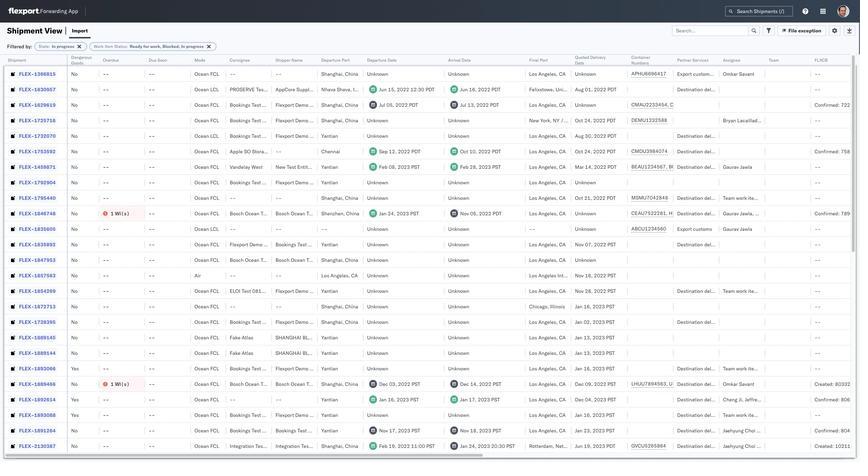 Task type: locate. For each thing, give the bounding box(es) containing it.
0 vertical spatial yes
[[71, 365, 79, 372]]

1 horizontal spatial 05,
[[470, 210, 478, 217]]

created: 803327
[[815, 381, 854, 387]]

19,
[[389, 443, 397, 449], [584, 443, 592, 449]]

dec left 03,
[[379, 381, 388, 387]]

0 vertical spatial fake atlas
[[230, 334, 253, 341]]

10 destination from the top
[[678, 381, 704, 387]]

port up sheva,
[[342, 57, 350, 63]]

0 vertical spatial import
[[72, 27, 88, 34]]

bluetech
[[303, 334, 328, 341], [303, 350, 328, 356]]

flex-1854269 button
[[8, 286, 57, 296]]

aphu6696417
[[632, 71, 667, 77]]

Search... text field
[[672, 25, 749, 36]]

18 flex- from the top
[[19, 334, 34, 341]]

shipper for flex-1854269
[[310, 288, 327, 294]]

test
[[256, 86, 266, 93], [252, 102, 261, 108], [252, 117, 261, 124], [252, 133, 261, 139], [287, 164, 296, 170], [252, 179, 261, 186], [261, 210, 270, 217], [307, 210, 316, 217], [298, 241, 307, 248], [261, 257, 270, 263], [307, 257, 316, 263], [242, 288, 251, 294], [252, 319, 261, 325], [252, 365, 261, 372], [261, 381, 270, 387], [307, 381, 316, 387], [252, 412, 261, 418], [252, 428, 261, 434], [298, 428, 307, 434], [762, 443, 771, 449]]

0 vertical spatial jawla
[[741, 164, 753, 170]]

0 vertical spatial gaurav jawla
[[724, 164, 753, 170]]

1 vertical spatial 17,
[[389, 428, 397, 434]]

0 vertical spatial aug
[[575, 86, 584, 93]]

1 vertical spatial ltd
[[341, 350, 349, 356]]

destination for flex-1732070
[[678, 133, 704, 139]]

0 vertical spatial oct 24, 2022 pdt
[[575, 117, 616, 124]]

departure inside button
[[367, 57, 387, 63]]

nov for nov 28, 2022 pst
[[575, 288, 584, 294]]

19, for feb
[[389, 443, 397, 449]]

flex- down flex-1872713 button
[[19, 319, 34, 325]]

ca for flex-1629619
[[559, 102, 566, 108]]

ltd
[[313, 86, 321, 93]]

flex- for 1732070
[[19, 133, 34, 139]]

team work item test 19
[[724, 195, 776, 201], [724, 288, 776, 294], [724, 365, 776, 372], [724, 412, 776, 418]]

flex- down flex-1835605 button
[[19, 241, 34, 248]]

bookings for flex-1792904
[[230, 179, 251, 186]]

2 vertical spatial gaurav
[[724, 226, 739, 232]]

flex- down flex-1889466 button
[[19, 396, 34, 403]]

angeles
[[539, 272, 557, 279]]

0 vertical spatial 17,
[[469, 396, 477, 403]]

shanghai, china
[[322, 71, 358, 77], [322, 102, 358, 108], [322, 117, 358, 124], [322, 195, 358, 201], [322, 257, 358, 263], [322, 303, 358, 310], [322, 319, 358, 325], [322, 381, 358, 387], [322, 443, 358, 449]]

port inside button
[[540, 57, 548, 63]]

ocean for 1725716
[[195, 117, 209, 124]]

flex- down flex-1889144 button
[[19, 365, 34, 372]]

date right arrival
[[462, 57, 471, 63]]

arrival
[[448, 57, 461, 63]]

bookings for flex-1728395
[[230, 319, 251, 325]]

1 work from the top
[[737, 195, 747, 201]]

10,
[[470, 148, 477, 155]]

no for flex-1857563
[[71, 272, 78, 279]]

1 vertical spatial oct 24, 2022 pdt
[[575, 148, 616, 155]]

14, for mar
[[586, 164, 593, 170]]

20 flex- from the top
[[19, 365, 34, 372]]

los for flex-1792904
[[530, 179, 538, 186]]

demo for 1728395
[[295, 319, 309, 325]]

1 vertical spatial 13,
[[584, 334, 592, 341]]

1 shanghai, from the top
[[322, 71, 344, 77]]

5 fcl from the top
[[210, 164, 219, 170]]

dangerous
[[71, 55, 92, 60]]

16, up 02,
[[584, 303, 592, 310]]

ocean for 1795440
[[195, 195, 209, 201]]

flex- for 1792904
[[19, 179, 34, 186]]

aug left "30,"
[[575, 133, 584, 139]]

0 horizontal spatial date
[[388, 57, 397, 63]]

feb left 08,
[[379, 164, 388, 170]]

10 flex- from the top
[[19, 210, 34, 217]]

13 flex- from the top
[[19, 257, 34, 263]]

20:30
[[492, 443, 505, 449]]

confirmed: left 789017 on the top right of the page
[[815, 210, 840, 217]]

12 destination from the top
[[678, 412, 704, 418]]

0 vertical spatial 1 wi(s)
[[111, 210, 130, 217]]

4 yantian from the top
[[322, 241, 338, 248]]

customs,
[[694, 71, 714, 77]]

nj
[[585, 117, 591, 124]]

team work item test 19 for flex-1795440
[[724, 195, 776, 201]]

yantian for flex-1889145
[[322, 334, 338, 341]]

12:30
[[411, 86, 425, 93]]

1 jul from the left
[[379, 102, 386, 108]]

jun up "jul 13, 2022 pdt"
[[460, 86, 468, 93]]

2 jawla from the top
[[741, 226, 753, 232]]

jan 16, 2023 pst down dec 03, 2022 pst
[[379, 396, 419, 403]]

flex- down shipment 'button'
[[19, 71, 34, 77]]

jan 16, 2023 pst up jan 02, 2023 pst
[[575, 303, 615, 310]]

test for flex-1893066
[[760, 365, 768, 372]]

cmdu3984074
[[632, 148, 668, 154]]

0 vertical spatial 05,
[[387, 102, 394, 108]]

1 shanghai bluetech co., ltd from the top
[[276, 334, 349, 341]]

date inside quoted delivery date
[[575, 60, 585, 66]]

port for departure port
[[342, 57, 350, 63]]

jun down jan 23, 2023 pst
[[575, 443, 583, 449]]

date inside arrival date button
[[462, 57, 471, 63]]

17, down 'dec 14, 2022 pst'
[[469, 396, 477, 403]]

mode button
[[191, 56, 219, 63]]

11 yantian from the top
[[322, 428, 338, 434]]

vandelay
[[230, 164, 250, 170]]

aug 30, 2022 pdt
[[575, 133, 617, 139]]

ca for flex-1889145
[[559, 334, 566, 341]]

1 vertical spatial wi(s)
[[115, 381, 130, 387]]

test
[[760, 195, 768, 201], [760, 288, 768, 294], [760, 365, 768, 372], [760, 412, 768, 418]]

5 flex- from the top
[[19, 133, 34, 139]]

los angeles, ca for 1892614
[[530, 396, 566, 403]]

los for flex-1629619
[[530, 102, 538, 108]]

in right blocked,
[[181, 44, 185, 49]]

ocean for 1835892
[[195, 241, 209, 248]]

export down partner
[[678, 71, 692, 77]]

0 vertical spatial co.,
[[329, 334, 339, 341]]

dec up jan 17, 2023 pst on the right of page
[[460, 381, 469, 387]]

4 resize handle column header from the left
[[183, 55, 191, 462]]

1 vertical spatial 28,
[[585, 288, 593, 294]]

12 destination delivery from the top
[[678, 412, 722, 418]]

1857563
[[34, 272, 56, 279]]

confirmed: 789017
[[815, 210, 860, 217]]

3 destination delivery from the top
[[678, 164, 722, 170]]

0 vertical spatial omkar
[[724, 71, 738, 77]]

3 fcl from the top
[[210, 117, 219, 124]]

angeles, for flex-1893066
[[539, 365, 558, 372]]

aug for aug 01, 2022 pdt
[[575, 86, 584, 93]]

savant for export customs, import customs
[[740, 71, 755, 77]]

flexport
[[276, 102, 294, 108], [276, 117, 294, 124], [276, 133, 294, 139], [276, 179, 294, 186], [230, 241, 248, 248], [276, 288, 294, 294], [276, 319, 294, 325], [276, 365, 294, 372], [276, 412, 294, 418]]

1 vertical spatial omkar savant
[[724, 381, 755, 387]]

1 vertical spatial shanghai bluetech co., ltd
[[276, 350, 349, 356]]

12,
[[389, 148, 397, 155]]

flex- up flex-1459871 button
[[19, 148, 34, 155]]

flex-1725716
[[19, 117, 56, 124]]

oct up mar
[[575, 148, 583, 155]]

5 ocean fcl from the top
[[195, 164, 219, 170]]

1 horizontal spatial date
[[462, 57, 471, 63]]

fcl for flex-1847953
[[210, 257, 219, 263]]

11 no from the top
[[71, 226, 78, 232]]

confirmed: left the 758288
[[815, 148, 840, 155]]

1 vertical spatial aug
[[575, 133, 584, 139]]

1 vertical spatial shanghai
[[276, 350, 301, 356]]

import inside button
[[72, 27, 88, 34]]

customs
[[731, 71, 750, 77], [694, 226, 713, 232]]

13 destination from the top
[[678, 428, 704, 434]]

confirmed: up created: 1021196
[[815, 428, 840, 434]]

1 confirmed: from the top
[[815, 102, 840, 108]]

bluetech for 1889145
[[303, 334, 328, 341]]

shanghai,
[[322, 71, 344, 77], [322, 102, 344, 108], [322, 117, 344, 124], [322, 195, 344, 201], [322, 257, 344, 263], [322, 303, 344, 310], [322, 319, 344, 325], [322, 381, 344, 387], [322, 443, 344, 449]]

yes right 1893088
[[71, 412, 79, 418]]

shipment view
[[7, 26, 62, 35]]

confirmed: left 722790
[[815, 102, 840, 108]]

3 delivery from the top
[[705, 164, 722, 170]]

1 vertical spatial 05,
[[470, 210, 478, 217]]

jan 24, 2023 pst
[[379, 210, 419, 217]]

0 horizontal spatial 28,
[[470, 164, 478, 170]]

flex- for 2130387
[[19, 443, 34, 449]]

flex- inside button
[[19, 319, 34, 325]]

1 horizontal spatial in
[[181, 44, 185, 49]]

12 delivery from the top
[[705, 412, 722, 418]]

yes right 1892614 on the left bottom of the page
[[71, 396, 79, 403]]

omkar savant
[[724, 71, 755, 77], [724, 381, 755, 387]]

shanghai, china for 21,
[[322, 195, 358, 201]]

20 ocean fcl from the top
[[195, 428, 219, 434]]

0 vertical spatial omkar savant
[[724, 71, 755, 77]]

19, down 23,
[[584, 443, 592, 449]]

import down app
[[72, 27, 88, 34]]

port inside button
[[342, 57, 350, 63]]

3 19 from the top
[[770, 365, 776, 372]]

jan 16, 2023 pst up jan 23, 2023 pst
[[575, 412, 615, 418]]

0 vertical spatial shipment
[[7, 26, 43, 35]]

1 vertical spatial gaurav jawla
[[724, 226, 753, 232]]

1 yantian from the top
[[322, 133, 338, 139]]

ocean fcl for flex-1892614
[[195, 396, 219, 403]]

Search Shipments (/) text field
[[726, 6, 794, 17]]

flex- for 1891264
[[19, 428, 34, 434]]

shanghai for 1889145
[[276, 334, 301, 341]]

03,
[[389, 381, 397, 387]]

0 horizontal spatial port
[[342, 57, 350, 63]]

omkar savant for export customs, import customs
[[724, 71, 755, 77]]

1 horizontal spatial port
[[540, 57, 548, 63]]

3 confirmed: from the top
[[815, 210, 840, 217]]

0 horizontal spatial import
[[72, 27, 88, 34]]

export down 'ceau7522281, hlxu6269489, hlxu8034992'
[[678, 226, 692, 232]]

28, down airport
[[585, 288, 593, 294]]

13, for flex-1889144
[[584, 350, 592, 356]]

pdt
[[426, 86, 435, 93], [492, 86, 501, 93], [608, 86, 617, 93], [409, 102, 418, 108], [490, 102, 499, 108], [607, 117, 616, 124], [608, 133, 617, 139], [412, 148, 421, 155], [492, 148, 501, 155], [607, 148, 616, 155], [608, 164, 617, 170], [607, 195, 616, 201], [493, 210, 502, 217], [607, 443, 616, 449]]

13 ocean fcl from the top
[[195, 319, 219, 325]]

0 vertical spatial ocean lcl
[[195, 86, 219, 93]]

resize handle column header
[[59, 55, 67, 462], [91, 55, 99, 462], [137, 55, 145, 462], [183, 55, 191, 462], [218, 55, 226, 462], [264, 55, 272, 462], [310, 55, 318, 462], [355, 55, 364, 462], [437, 55, 445, 462], [518, 55, 526, 462], [563, 55, 572, 462], [620, 55, 628, 462], [666, 55, 674, 462], [712, 55, 720, 462], [757, 55, 766, 462], [803, 55, 812, 462]]

savant for destination delivery
[[740, 381, 755, 387]]

origin
[[772, 443, 786, 449]]

0 vertical spatial ltd
[[341, 334, 349, 341]]

0 vertical spatial shanghai
[[276, 334, 301, 341]]

flex- up flex-1629619 button
[[19, 86, 34, 93]]

0 vertical spatial 14,
[[586, 164, 593, 170]]

flex- up flex-1872713 button
[[19, 288, 34, 294]]

flex- up flex-1854269 button
[[19, 272, 34, 279]]

angeles, for flex-1889145
[[539, 334, 558, 341]]

oct
[[575, 117, 583, 124], [460, 148, 469, 155], [575, 148, 583, 155], [575, 195, 583, 201]]

oct left the nj
[[575, 117, 583, 124]]

1 vertical spatial fake atlas
[[230, 350, 253, 356]]

customs down assignee
[[731, 71, 750, 77]]

3 test from the top
[[760, 365, 768, 372]]

2 destination delivery from the top
[[678, 148, 722, 155]]

13 resize handle column header from the left
[[666, 55, 674, 462]]

demo for 1792904
[[295, 179, 309, 186]]

1366815
[[34, 71, 56, 77]]

: left ready
[[127, 44, 128, 49]]

1 horizontal spatial 28,
[[585, 288, 593, 294]]

port right "final"
[[540, 57, 548, 63]]

0 horizontal spatial new
[[276, 164, 286, 170]]

ocean fcl for flex-1728395
[[195, 319, 219, 325]]

jan
[[379, 210, 387, 217], [575, 303, 583, 310], [575, 319, 583, 325], [575, 334, 583, 341], [575, 350, 583, 356], [575, 365, 583, 372], [379, 396, 387, 403], [460, 396, 468, 403], [575, 412, 583, 418], [575, 428, 583, 434], [460, 443, 468, 449]]

aug left 01,
[[575, 86, 584, 93]]

24,
[[585, 117, 592, 124], [585, 148, 592, 155], [388, 210, 396, 217], [469, 443, 477, 449]]

14 fcl from the top
[[210, 334, 219, 341]]

1 team work item test 19 from the top
[[724, 195, 776, 201]]

flex-1732070
[[19, 133, 56, 139]]

2 vertical spatial savant
[[740, 381, 755, 387]]

no for flex-1889466
[[71, 381, 78, 387]]

ocean for 1889466
[[195, 381, 209, 387]]

0 horizontal spatial progress
[[57, 44, 74, 49]]

2 19 from the top
[[770, 288, 776, 294]]

flex- up flex-1753592 button
[[19, 133, 34, 139]]

flex-1630957
[[19, 86, 56, 93]]

flex- down flex-1630957 "button"
[[19, 102, 34, 108]]

16, up "jul 13, 2022 pdt"
[[469, 86, 477, 93]]

feb down 'oct 10, 2022 pdt'
[[460, 164, 469, 170]]

11 fcl from the top
[[210, 288, 219, 294]]

date inside departure date button
[[388, 57, 397, 63]]

11:00
[[411, 443, 425, 449]]

delivery for flex-1728395
[[705, 319, 722, 325]]

14, right mar
[[586, 164, 593, 170]]

0 vertical spatial export
[[678, 71, 692, 77]]

2 confirmed: from the top
[[815, 148, 840, 155]]

shanghai
[[276, 334, 301, 341], [276, 350, 301, 356]]

yes for flex-1893088
[[71, 412, 79, 418]]

1 horizontal spatial jun
[[460, 86, 468, 93]]

flex- for 1835605
[[19, 226, 34, 232]]

1 horizontal spatial new
[[530, 117, 540, 124]]

flex- for 1795440
[[19, 195, 34, 201]]

1 vertical spatial shipment
[[8, 57, 26, 63]]

ocean for 1889145
[[195, 334, 209, 341]]

feb down nov 17, 2023 pst
[[379, 443, 388, 449]]

1 vertical spatial savant
[[772, 210, 787, 217]]

1 horizontal spatial customs
[[731, 71, 750, 77]]

0 vertical spatial gaurav
[[724, 164, 739, 170]]

flex- for 1753592
[[19, 148, 34, 155]]

china for flex-1629619
[[345, 102, 358, 108]]

fake for flex-1889144
[[230, 350, 241, 356]]

flex- inside "button"
[[19, 86, 34, 93]]

flex- down the "flex-1846748" button
[[19, 226, 34, 232]]

1 vertical spatial yes
[[71, 396, 79, 403]]

flex- for 1847953
[[19, 257, 34, 263]]

import down assignee
[[715, 71, 730, 77]]

1 vertical spatial lcl
[[210, 133, 219, 139]]

flex- up 'flex-2130387' button on the bottom left of page
[[19, 428, 34, 434]]

los angeles international airport
[[530, 272, 603, 279]]

0 vertical spatial savant
[[740, 71, 755, 77]]

0 horizontal spatial jun
[[379, 86, 387, 93]]

delivery for flex-1889466
[[705, 381, 722, 387]]

forwarding app
[[40, 8, 78, 15]]

7 destination delivery from the top
[[678, 288, 722, 294]]

4 flex- from the top
[[19, 117, 34, 124]]

no for flex-1846748
[[71, 210, 78, 217]]

1 shanghai from the top
[[276, 334, 301, 341]]

16, up 09,
[[584, 365, 592, 372]]

yantian for flex-1835892
[[322, 241, 338, 248]]

28, for feb
[[470, 164, 478, 170]]

yes right 1893066
[[71, 365, 79, 372]]

2 test from the top
[[760, 288, 768, 294]]

3 item from the top
[[749, 365, 759, 372]]

new down (do at the top left of the page
[[276, 164, 286, 170]]

1 vertical spatial 14,
[[471, 381, 478, 387]]

shipment up by:
[[7, 26, 43, 35]]

9 no from the top
[[71, 195, 78, 201]]

6 yantian from the top
[[322, 334, 338, 341]]

1 19 from the top
[[770, 195, 776, 201]]

1 horizontal spatial progress
[[186, 44, 204, 49]]

arrival date
[[448, 57, 471, 63]]

2 yes from the top
[[71, 396, 79, 403]]

2 jan 13, 2023 pst from the top
[[575, 350, 615, 356]]

0 vertical spatial 1
[[111, 210, 114, 217]]

ocean
[[195, 71, 209, 77], [195, 86, 209, 93], [195, 102, 209, 108], [195, 117, 209, 124], [195, 133, 209, 139], [195, 148, 209, 155], [195, 164, 209, 170], [195, 179, 209, 186], [195, 195, 209, 201], [195, 210, 209, 217], [245, 210, 260, 217], [291, 210, 305, 217], [195, 226, 209, 232], [195, 241, 209, 248], [195, 257, 209, 263], [245, 257, 260, 263], [291, 257, 305, 263], [195, 288, 209, 294], [195, 303, 209, 310], [195, 319, 209, 325], [195, 334, 209, 341], [195, 350, 209, 356], [195, 365, 209, 372], [195, 381, 209, 387], [245, 381, 260, 387], [291, 381, 305, 387], [195, 396, 209, 403], [195, 412, 209, 418], [195, 428, 209, 434], [195, 443, 209, 449]]

work
[[737, 195, 747, 201], [737, 288, 747, 294], [737, 365, 747, 372], [737, 412, 747, 418]]

8 shanghai, from the top
[[322, 381, 344, 387]]

2 vertical spatial omkar
[[724, 381, 738, 387]]

2 1 from the top
[[111, 381, 114, 387]]

fake for flex-1889145
[[230, 334, 241, 341]]

flex- down flex-1835892 button
[[19, 257, 34, 263]]

7 yantian from the top
[[322, 350, 338, 356]]

0 horizontal spatial 17,
[[389, 428, 397, 434]]

flex- down flex-1889145 button
[[19, 350, 34, 356]]

flex- down the flex-1891264 button
[[19, 443, 34, 449]]

yantian for flex-1792904
[[322, 179, 338, 186]]

1792904
[[34, 179, 56, 186]]

6 no from the top
[[71, 148, 78, 155]]

0 horizontal spatial customs
[[694, 226, 713, 232]]

flex- down flex-1854269 button
[[19, 303, 34, 310]]

0 horizontal spatial 19,
[[389, 443, 397, 449]]

1 vertical spatial ocean lcl
[[195, 133, 219, 139]]

7 no from the top
[[71, 164, 78, 170]]

dec left 04,
[[575, 396, 584, 403]]

partner
[[678, 57, 692, 63]]

14, up jan 17, 2023 pst on the right of page
[[471, 381, 478, 387]]

17 flex- from the top
[[19, 319, 34, 325]]

0 vertical spatial 13,
[[468, 102, 476, 108]]

22 no from the top
[[71, 443, 78, 449]]

2 shanghai bluetech co., ltd from the top
[[276, 350, 349, 356]]

11 destination delivery from the top
[[678, 396, 722, 403]]

0 horizontal spatial :
[[49, 44, 50, 49]]

18 no from the top
[[71, 334, 78, 341]]

1 vertical spatial gaurav
[[724, 210, 739, 217]]

1021196
[[836, 443, 857, 449]]

9 flex- from the top
[[19, 195, 34, 201]]

flexport demo shipper co.
[[276, 102, 335, 108], [276, 117, 335, 124], [276, 133, 335, 139], [276, 179, 335, 186], [230, 241, 290, 248], [276, 288, 335, 294], [276, 319, 335, 325], [276, 365, 335, 372], [276, 412, 335, 418]]

destination delivery for flex-1835892
[[678, 241, 722, 248]]

12 no from the top
[[71, 241, 78, 248]]

0 vertical spatial shanghai bluetech co., ltd
[[276, 334, 349, 341]]

shipper for flex-1732070
[[310, 133, 327, 139]]

shanghai, china for 24,
[[322, 117, 358, 124]]

0 vertical spatial new
[[530, 117, 540, 124]]

17 no from the top
[[71, 319, 78, 325]]

flex- up the "flex-1846748" button
[[19, 195, 34, 201]]

oct 24, 2022 pdt up 'aug 30, 2022 pdt'
[[575, 117, 616, 124]]

in right the state
[[52, 44, 56, 49]]

19
[[770, 195, 776, 201], [770, 288, 776, 294], [770, 365, 776, 372], [770, 412, 776, 418]]

0 vertical spatial created:
[[815, 381, 834, 387]]

13,
[[468, 102, 476, 108], [584, 334, 592, 341], [584, 350, 592, 356]]

17, up feb 19, 2022 11:00 pst
[[389, 428, 397, 434]]

12 flex- from the top
[[19, 241, 34, 248]]

gaurav jawla
[[724, 164, 753, 170], [724, 226, 753, 232]]

oct 24, 2022 pdt down 'aug 30, 2022 pdt'
[[575, 148, 616, 155]]

flex- for 1725716
[[19, 117, 34, 124]]

eloi
[[230, 288, 241, 294]]

pst
[[411, 164, 420, 170], [493, 164, 501, 170], [411, 210, 419, 217], [608, 241, 617, 248], [608, 272, 617, 279], [608, 288, 617, 294], [607, 303, 615, 310], [607, 319, 615, 325], [607, 334, 615, 341], [607, 350, 615, 356], [607, 365, 615, 372], [412, 381, 421, 387], [493, 381, 502, 387], [608, 381, 617, 387], [411, 396, 419, 403], [492, 396, 500, 403], [608, 396, 617, 403], [607, 412, 615, 418], [412, 428, 421, 434], [493, 428, 502, 434], [607, 428, 615, 434], [427, 443, 435, 449], [507, 443, 515, 449]]

flex- up flex-1889144 button
[[19, 334, 34, 341]]

2023
[[398, 164, 410, 170], [479, 164, 491, 170], [397, 210, 409, 217], [593, 303, 605, 310], [593, 319, 605, 325], [593, 334, 605, 341], [593, 350, 605, 356], [593, 365, 605, 372], [397, 396, 409, 403], [478, 396, 490, 403], [594, 396, 607, 403], [593, 412, 605, 418], [398, 428, 411, 434], [479, 428, 492, 434], [593, 428, 605, 434], [478, 443, 490, 449], [593, 443, 606, 449]]

mar 14, 2022 pdt
[[575, 164, 617, 170]]

1 vertical spatial new
[[276, 164, 286, 170]]

confirmed: 804651
[[815, 428, 860, 434]]

tcnu1234565
[[706, 164, 741, 170]]

yes
[[71, 365, 79, 372], [71, 396, 79, 403], [71, 412, 79, 418]]

progress up mode
[[186, 44, 204, 49]]

4 shanghai, china from the top
[[322, 195, 358, 201]]

16 ocean fcl from the top
[[195, 365, 219, 372]]

1 vertical spatial bluetech
[[303, 350, 328, 356]]

flexport demo shipper co. for 1728395
[[276, 319, 335, 325]]

flex-1366815 button
[[8, 69, 57, 79]]

0 vertical spatial wi(s)
[[115, 210, 130, 217]]

jul down jun 15, 2022 12:30 pdt
[[379, 102, 386, 108]]

demo for 1732070
[[295, 133, 309, 139]]

delivery for flex-1835892
[[705, 241, 722, 248]]

jan 16, 2023 pst for flex-1872713
[[575, 303, 615, 310]]

1 vertical spatial 1 wi(s)
[[111, 381, 130, 387]]

china for flex-2130387
[[345, 443, 358, 449]]

ca
[[559, 71, 566, 77], [559, 102, 566, 108], [559, 133, 566, 139], [559, 148, 566, 155], [559, 164, 566, 170], [559, 179, 566, 186], [559, 195, 566, 201], [559, 210, 566, 217], [559, 241, 566, 248], [559, 257, 566, 263], [351, 272, 358, 279], [559, 288, 566, 294], [559, 319, 566, 325], [559, 334, 566, 341], [559, 350, 566, 356], [559, 365, 566, 372], [559, 381, 566, 387], [559, 396, 566, 403], [559, 412, 566, 418], [559, 428, 566, 434]]

16, for flex-1857563
[[585, 272, 593, 279]]

2 horizontal spatial date
[[575, 60, 585, 66]]

2 horizontal spatial jun
[[575, 443, 583, 449]]

shipment inside 'button'
[[8, 57, 26, 63]]

2 vertical spatial lcl
[[210, 226, 219, 232]]

16, up 23,
[[584, 412, 592, 418]]

2 fake from the top
[[230, 350, 241, 356]]

9 shanghai, from the top
[[322, 443, 344, 449]]

16,
[[469, 86, 477, 93], [585, 272, 593, 279], [584, 303, 592, 310], [584, 365, 592, 372], [388, 396, 396, 403], [584, 412, 592, 418]]

25 flex- from the top
[[19, 443, 34, 449]]

1 atlas from the top
[[242, 334, 253, 341]]

flexport demo shipper co. for 1792904
[[276, 179, 335, 186]]

1 vertical spatial import
[[715, 71, 730, 77]]

dec for dec 14, 2022 pst
[[460, 381, 469, 387]]

air
[[195, 272, 201, 279]]

ca for flex-1889144
[[559, 350, 566, 356]]

shanghai bluetech co., ltd for 1889145
[[276, 334, 349, 341]]

abcu1234560
[[632, 226, 667, 232]]

3 flex- from the top
[[19, 102, 34, 108]]

0 horizontal spatial jul
[[379, 102, 386, 108]]

customs down hlxu6269489,
[[694, 226, 713, 232]]

1 vertical spatial co.,
[[329, 350, 339, 356]]

date down quoted
[[575, 60, 585, 66]]

2 vertical spatial yes
[[71, 412, 79, 418]]

10 ocean fcl from the top
[[195, 257, 219, 263]]

1 fake from the top
[[230, 334, 241, 341]]

shanghai, for 21,
[[322, 195, 344, 201]]

1 horizontal spatial departure
[[367, 57, 387, 63]]

unknown
[[367, 71, 389, 77], [448, 71, 470, 77], [575, 71, 597, 77], [575, 102, 597, 108], [367, 117, 389, 124], [448, 117, 470, 124], [367, 133, 389, 139], [448, 133, 470, 139], [367, 179, 389, 186], [448, 179, 470, 186], [575, 179, 597, 186], [367, 195, 389, 201], [448, 195, 470, 201], [575, 210, 597, 217], [367, 226, 389, 232], [448, 226, 470, 232], [575, 226, 597, 232], [367, 241, 389, 248], [448, 241, 470, 248], [367, 257, 389, 263], [448, 257, 470, 263], [575, 257, 597, 263], [367, 272, 389, 279], [448, 272, 470, 279], [367, 288, 389, 294], [448, 288, 470, 294], [367, 303, 389, 310], [448, 303, 470, 310], [367, 319, 389, 325], [448, 319, 470, 325], [367, 334, 389, 341], [448, 334, 470, 341], [367, 350, 389, 356], [448, 350, 470, 356], [367, 365, 389, 372], [448, 365, 470, 372], [367, 412, 389, 418], [448, 412, 470, 418]]

1 vertical spatial omkar
[[756, 210, 770, 217]]

/
[[561, 117, 564, 124]]

chicago,
[[530, 303, 549, 310]]

flex- down "flex-1892614" button
[[19, 412, 34, 418]]

flexport for 1854269
[[276, 288, 294, 294]]

shipment down the filtered
[[8, 57, 26, 63]]

2 co., from the top
[[329, 350, 339, 356]]

16, up nov 28, 2022 pst
[[585, 272, 593, 279]]

flex-1459871
[[19, 164, 56, 170]]

co. for 1629619
[[328, 102, 335, 108]]

jun left 15,
[[379, 86, 387, 93]]

departure inside button
[[322, 57, 341, 63]]

co. for 1732070
[[328, 133, 335, 139]]

1 vertical spatial 1
[[111, 381, 114, 387]]

container numbers
[[632, 55, 651, 66]]

1 horizontal spatial 17,
[[469, 396, 477, 403]]

5 confirmed: from the top
[[815, 428, 840, 434]]

1 jawla from the top
[[741, 164, 753, 170]]

0 horizontal spatial 14,
[[471, 381, 478, 387]]

jun
[[379, 86, 387, 93], [460, 86, 468, 93], [575, 443, 583, 449]]

new left york,
[[530, 117, 540, 124]]

0 vertical spatial fake
[[230, 334, 241, 341]]

1 departure from the left
[[322, 57, 341, 63]]

0 vertical spatial bluetech
[[303, 334, 328, 341]]

flex- up "flex-1892614" button
[[19, 381, 34, 387]]

1 horizontal spatial 14,
[[586, 164, 593, 170]]

flex- down flex-1459871 button
[[19, 179, 34, 186]]

0 horizontal spatial in
[[52, 44, 56, 49]]

1 1 from the top
[[111, 210, 114, 217]]

0 vertical spatial jan 13, 2023 pst
[[575, 334, 615, 341]]

1835605
[[34, 226, 56, 232]]

flex- up flex-1792904 button
[[19, 164, 34, 170]]

6 fcl from the top
[[210, 179, 219, 186]]

1 destination from the top
[[678, 133, 704, 139]]

4 shanghai, from the top
[[322, 195, 344, 201]]

1 no from the top
[[71, 71, 78, 77]]

created: for created: 1021196
[[815, 443, 834, 449]]

dec left 09,
[[575, 381, 584, 387]]

flex-1893066
[[19, 365, 56, 372]]

jul down jun 16, 2022 pdt
[[460, 102, 467, 108]]

shanghai, for 16,
[[322, 303, 344, 310]]

created: for created: 803327
[[815, 381, 834, 387]]

28, down 10,
[[470, 164, 478, 170]]

numbers
[[632, 60, 649, 66]]

shipper for flex-1725716
[[310, 117, 327, 124]]

oct 24, 2022 pdt for los angeles, ca
[[575, 148, 616, 155]]

ocean lcl
[[195, 86, 219, 93], [195, 133, 219, 139], [195, 226, 219, 232]]

5 yantian from the top
[[322, 288, 338, 294]]

19 for 1854269
[[770, 288, 776, 294]]

oct left 21,
[[575, 195, 583, 201]]

17 fcl from the top
[[210, 381, 219, 387]]

1 horizontal spatial jul
[[460, 102, 467, 108]]

created: down confirmed: 804651
[[815, 443, 834, 449]]

uetu5238478
[[670, 381, 704, 387]]

1 vertical spatial jawla
[[741, 226, 753, 232]]

jan 16, 2023 pst up dec 09, 2022 pst
[[575, 365, 615, 372]]

1 : from the left
[[49, 44, 50, 49]]

co., for flex-1889144
[[329, 350, 339, 356]]

demo
[[295, 102, 309, 108], [295, 117, 309, 124], [295, 133, 309, 139], [295, 179, 309, 186], [250, 241, 263, 248], [295, 288, 309, 294], [295, 319, 309, 325], [295, 365, 309, 372], [295, 412, 309, 418]]

2 gaurav from the top
[[724, 210, 739, 217]]

flexport for 1893088
[[276, 412, 294, 418]]

no for flex-1728395
[[71, 319, 78, 325]]

0 horizontal spatial 05,
[[387, 102, 394, 108]]

fcl for flex-1795440
[[210, 195, 219, 201]]

1 vertical spatial export
[[678, 226, 692, 232]]

los for flex-1753592
[[530, 148, 538, 155]]

confirmed:
[[815, 102, 840, 108], [815, 148, 840, 155], [815, 210, 840, 217], [815, 396, 840, 403], [815, 428, 840, 434]]

destination for flex-1835892
[[678, 241, 704, 248]]

: down view
[[49, 44, 50, 49]]

ocean for 1835605
[[195, 226, 209, 232]]

jawla for delivery
[[741, 164, 753, 170]]

flexport. image
[[8, 8, 40, 15]]

0 vertical spatial atlas
[[242, 334, 253, 341]]

19, down nov 17, 2023 pst
[[389, 443, 397, 449]]

0 horizontal spatial departure
[[322, 57, 341, 63]]

1725716
[[34, 117, 56, 124]]

created: up the confirmed: 806214
[[815, 381, 834, 387]]

14 no from the top
[[71, 272, 78, 279]]

1 wi(s) for 1889466
[[111, 381, 130, 387]]

progress up dangerous
[[57, 44, 74, 49]]

flex- up flex-1732070 button
[[19, 117, 34, 124]]

demo for 1725716
[[295, 117, 309, 124]]

-
[[103, 71, 106, 77], [106, 71, 109, 77], [149, 71, 152, 77], [152, 71, 155, 77], [230, 71, 233, 77], [233, 71, 236, 77], [276, 71, 279, 77], [279, 71, 282, 77], [815, 71, 818, 77], [818, 71, 821, 77], [103, 86, 106, 93], [106, 86, 109, 93], [149, 86, 152, 93], [152, 86, 155, 93], [815, 86, 818, 93], [818, 86, 821, 93], [103, 102, 106, 108], [106, 102, 109, 108], [149, 102, 152, 108], [152, 102, 155, 108], [103, 117, 106, 124], [106, 117, 109, 124], [149, 117, 152, 124], [152, 117, 155, 124], [815, 117, 818, 124], [818, 117, 821, 124], [103, 133, 106, 139], [106, 133, 109, 139], [149, 133, 152, 139], [152, 133, 155, 139], [815, 133, 818, 139], [818, 133, 821, 139], [103, 148, 106, 155], [106, 148, 109, 155], [149, 148, 152, 155], [152, 148, 155, 155], [276, 148, 279, 155], [279, 148, 282, 155], [103, 164, 106, 170], [106, 164, 109, 170], [149, 164, 152, 170], [152, 164, 155, 170], [815, 164, 818, 170], [818, 164, 821, 170], [103, 179, 106, 186], [106, 179, 109, 186], [149, 179, 152, 186], [152, 179, 155, 186], [815, 179, 818, 186], [818, 179, 821, 186], [103, 195, 106, 201], [106, 195, 109, 201], [149, 195, 152, 201], [152, 195, 155, 201], [230, 195, 233, 201], [233, 195, 236, 201], [276, 195, 279, 201], [279, 195, 282, 201], [815, 195, 818, 201], [818, 195, 821, 201], [149, 210, 152, 217], [152, 210, 155, 217], [103, 226, 106, 232], [106, 226, 109, 232], [149, 226, 152, 232], [152, 226, 155, 232], [230, 226, 233, 232], [233, 226, 236, 232], [276, 226, 279, 232], [279, 226, 282, 232], [322, 226, 325, 232], [325, 226, 328, 232], [530, 226, 533, 232], [533, 226, 536, 232], [815, 226, 818, 232], [818, 226, 821, 232], [103, 241, 106, 248], [106, 241, 109, 248], [149, 241, 152, 248], [152, 241, 155, 248], [815, 241, 818, 248], [818, 241, 821, 248], [103, 257, 106, 263], [106, 257, 109, 263], [149, 257, 152, 263], [152, 257, 155, 263], [815, 257, 818, 263], [818, 257, 821, 263], [103, 272, 106, 279], [106, 272, 109, 279], [149, 272, 152, 279], [152, 272, 155, 279], [230, 272, 233, 279], [233, 272, 236, 279], [276, 272, 279, 279], [279, 272, 282, 279], [815, 272, 818, 279], [818, 272, 821, 279], [103, 288, 106, 294], [106, 288, 109, 294], [149, 288, 152, 294], [152, 288, 155, 294], [815, 288, 818, 294], [818, 288, 821, 294], [103, 303, 106, 310], [106, 303, 109, 310], [149, 303, 152, 310], [152, 303, 155, 310], [230, 303, 233, 310], [233, 303, 236, 310], [276, 303, 279, 310], [279, 303, 282, 310], [815, 303, 818, 310], [818, 303, 821, 310], [103, 319, 106, 325], [106, 319, 109, 325], [149, 319, 152, 325], [152, 319, 155, 325], [815, 319, 818, 325], [818, 319, 821, 325], [103, 334, 106, 341], [106, 334, 109, 341], [149, 334, 152, 341], [152, 334, 155, 341], [815, 334, 818, 341], [818, 334, 821, 341], [103, 350, 106, 356], [106, 350, 109, 356], [149, 350, 152, 356], [152, 350, 155, 356], [815, 350, 818, 356], [818, 350, 821, 356], [103, 365, 106, 372], [106, 365, 109, 372], [149, 365, 152, 372], [152, 365, 155, 372], [815, 365, 818, 372], [818, 365, 821, 372], [149, 381, 152, 387], [152, 381, 155, 387], [103, 396, 106, 403], [106, 396, 109, 403], [149, 396, 152, 403], [152, 396, 155, 403], [230, 396, 233, 403], [233, 396, 236, 403], [276, 396, 279, 403], [279, 396, 282, 403], [103, 412, 106, 418], [106, 412, 109, 418], [149, 412, 152, 418], [152, 412, 155, 418], [815, 412, 818, 418], [818, 412, 821, 418], [103, 428, 106, 434], [106, 428, 109, 434], [149, 428, 152, 434], [152, 428, 155, 434], [103, 443, 106, 449], [106, 443, 109, 449], [149, 443, 152, 449], [152, 443, 155, 449], [757, 443, 760, 449]]

11 destination from the top
[[678, 396, 704, 403]]

blocked,
[[163, 44, 180, 49]]

confirmed: down created: 803327
[[815, 396, 840, 403]]

3 destination from the top
[[678, 164, 704, 170]]

23 flex- from the top
[[19, 412, 34, 418]]

2 omkar savant from the top
[[724, 381, 755, 387]]

9 fcl from the top
[[210, 241, 219, 248]]

dec 14, 2022 pst
[[460, 381, 502, 387]]

3 no from the top
[[71, 102, 78, 108]]

date up 15,
[[388, 57, 397, 63]]

dec for dec 09, 2022 pst
[[575, 381, 584, 387]]

flex- up flex-1835605 button
[[19, 210, 34, 217]]

1 wi(s) from the top
[[115, 210, 130, 217]]

sep 12, 2022 pdt
[[379, 148, 421, 155]]

2 vertical spatial ocean lcl
[[195, 226, 219, 232]]

flex-1835892
[[19, 241, 56, 248]]

1 vertical spatial jan 13, 2023 pst
[[575, 350, 615, 356]]

ca for flex-1893066
[[559, 365, 566, 372]]

15 no from the top
[[71, 288, 78, 294]]

co. for 1893066
[[328, 365, 335, 372]]



Task type: describe. For each thing, give the bounding box(es) containing it.
cmau2233454, demu1232567
[[632, 102, 707, 108]]

21,
[[585, 195, 592, 201]]

demo for 1854269
[[295, 288, 309, 294]]

los for flex-1835892
[[530, 241, 538, 248]]

angeles, for flex-1889144
[[539, 350, 558, 356]]

flex-2130387
[[19, 443, 56, 449]]

los angeles, ca for 1728395
[[530, 319, 566, 325]]

feb for feb 28, 2023 pst
[[460, 164, 469, 170]]

feb for feb 08, 2023 pst
[[379, 164, 388, 170]]

overdue
[[103, 57, 119, 63]]

los for flex-1891264
[[530, 428, 538, 434]]

container
[[632, 55, 651, 60]]

jawla,
[[741, 210, 754, 217]]

ltd for 1889144
[[341, 350, 349, 356]]

china for flex-1795440
[[345, 195, 358, 201]]

co. for 1792904
[[328, 179, 335, 186]]

ca for flex-1854269
[[559, 288, 566, 294]]

not
[[282, 148, 292, 155]]

soon
[[158, 57, 167, 63]]

confirmed: for confirmed: 789017
[[815, 210, 840, 217]]

flex-1854269
[[19, 288, 56, 294]]

consignee for flex-1891264
[[262, 428, 286, 434]]

806214
[[842, 396, 860, 403]]

delivery for flex-1893066
[[705, 365, 722, 372]]

export customs, import customs
[[678, 71, 750, 77]]

destination delivery for flex-1893088
[[678, 412, 722, 418]]

flex-1459871 button
[[8, 162, 57, 172]]

consignee inside 'button'
[[230, 57, 250, 63]]

flexport for 1725716
[[276, 117, 294, 124]]

destination delivery for flex-1854269
[[678, 288, 722, 294]]

los angeles, ca for 1792904
[[530, 179, 566, 186]]

05, for jul
[[387, 102, 394, 108]]

1732070
[[34, 133, 56, 139]]

flex-1725716 button
[[8, 115, 57, 125]]

work item status : ready for work, blocked, in progress
[[94, 44, 204, 49]]

los angeles, ca for 1893066
[[530, 365, 566, 372]]

shipper for flex-1893088
[[310, 412, 327, 418]]

consignee for flex-1725716
[[262, 117, 286, 124]]

2 shanghai, china from the top
[[322, 102, 358, 108]]

flex-1728395
[[19, 319, 56, 325]]

1889466
[[34, 381, 56, 387]]

oct left 10,
[[460, 148, 469, 155]]

7 resize handle column header from the left
[[310, 55, 318, 462]]

feb for feb 19, 2022 11:00 pst
[[379, 443, 388, 449]]

flex-1795440 button
[[8, 193, 57, 203]]

ocean fcl for flex-1893088
[[195, 412, 219, 418]]

flex-1889145
[[19, 334, 56, 341]]

1 horizontal spatial import
[[715, 71, 730, 77]]

created: 1021196
[[815, 443, 857, 449]]

oct 10, 2022 pdt
[[460, 148, 501, 155]]

final
[[530, 57, 539, 63]]

china for flex-1846748
[[346, 210, 360, 217]]

partner services
[[678, 57, 709, 63]]

for
[[143, 44, 149, 49]]

hlxu6269489,
[[669, 210, 705, 216]]

jun 16, 2022 pdt
[[460, 86, 501, 93]]

flex- for 1728395
[[19, 319, 34, 325]]

ocean fcl for flex-2130387
[[195, 443, 219, 449]]

5 resize handle column header from the left
[[218, 55, 226, 462]]

departure date
[[367, 57, 397, 63]]

destination for flex-1892614
[[678, 396, 704, 403]]

ceau7522281, hlxu6269489, hlxu8034992
[[632, 210, 741, 216]]

1459871
[[34, 164, 56, 170]]

16, down 03,
[[388, 396, 396, 403]]

dec 03, 2022 pst
[[379, 381, 421, 387]]

bookings test consignee for flex-1732070
[[230, 133, 286, 139]]

los for flex-1854269
[[530, 288, 538, 294]]

los for flex-1889144
[[530, 350, 538, 356]]

18,
[[470, 428, 478, 434]]

2 : from the left
[[127, 44, 128, 49]]

west
[[252, 164, 263, 170]]

goods
[[71, 60, 84, 66]]

entity
[[298, 164, 311, 170]]

jul for jul 05, 2022 pdt
[[379, 102, 386, 108]]

9 resize handle column header from the left
[[437, 55, 445, 462]]

09,
[[586, 381, 593, 387]]

2 shanghai, from the top
[[322, 102, 344, 108]]

12 resize handle column header from the left
[[620, 55, 628, 462]]

1 resize handle column header from the left
[[59, 55, 67, 462]]

jaehyung
[[724, 443, 744, 449]]

los angeles, ca for 1846748
[[530, 210, 566, 217]]

flex-1857563
[[19, 272, 56, 279]]

los angeles, ca for 1459871
[[530, 164, 566, 170]]

flex- for 1846748
[[19, 210, 34, 217]]

so
[[244, 148, 251, 155]]

arrival date button
[[445, 56, 519, 63]]

chicago, illinois
[[530, 303, 565, 310]]

803327
[[836, 381, 854, 387]]

feb 08, 2023 pst
[[379, 164, 420, 170]]

state : in progress
[[39, 44, 74, 49]]

04,
[[586, 396, 593, 403]]

1 progress from the left
[[57, 44, 74, 49]]

forwarding
[[40, 8, 67, 15]]

1 in from the left
[[52, 44, 56, 49]]

port for final port
[[540, 57, 548, 63]]

delivery for flex-1795440
[[705, 195, 722, 201]]

3 gaurav from the top
[[724, 226, 739, 232]]

no for flex-1753592
[[71, 148, 78, 155]]

ocean fcl for flex-1889145
[[195, 334, 219, 341]]

0 vertical spatial customs
[[731, 71, 750, 77]]

work for flex-1795440
[[737, 195, 747, 201]]

delivery for flex-1846748
[[705, 210, 722, 217]]

flex-2130387 button
[[8, 441, 57, 451]]

angeles, for flex-1847953
[[539, 257, 558, 263]]

ocean for 1854269
[[195, 288, 209, 294]]

confirmed: 758288
[[815, 148, 860, 155]]

flex-1889144
[[19, 350, 56, 356]]

1795440
[[34, 195, 56, 201]]

quoted delivery date
[[575, 55, 606, 66]]

ca for flex-1889466
[[559, 381, 566, 387]]

shanghai for 1889144
[[276, 350, 301, 356]]

shanghai, china for 19,
[[322, 443, 358, 449]]

2 in from the left
[[181, 44, 185, 49]]

11 resize handle column header from the left
[[563, 55, 572, 462]]

test for flex-1854269
[[760, 288, 768, 294]]

item for flex-1854269
[[749, 288, 759, 294]]

ocean fcl for flex-1889466
[[195, 381, 219, 387]]

shipper inside button
[[276, 57, 291, 63]]

flex-1753592 button
[[8, 147, 57, 156]]

5 shanghai, from the top
[[322, 257, 344, 263]]

2 resize handle column header from the left
[[91, 55, 99, 462]]

08,
[[389, 164, 397, 170]]

1846748
[[34, 210, 56, 217]]

flex-1795440
[[19, 195, 56, 201]]

feb 28, 2023 pst
[[460, 164, 501, 170]]

ocean lcl for proserve
[[195, 86, 219, 93]]

yantian for flex-1893088
[[322, 412, 338, 418]]

import button
[[69, 23, 91, 38]]

fcl for flex-1891264
[[210, 428, 219, 434]]

flex-1753592
[[19, 148, 56, 155]]

nov for nov 07, 2022 pst
[[575, 241, 584, 248]]

flex-1889145 button
[[8, 333, 57, 343]]

mar
[[575, 164, 584, 170]]

aug for aug 30, 2022 pdt
[[575, 133, 584, 139]]

14 resize handle column header from the left
[[712, 55, 720, 462]]

1891264
[[34, 428, 56, 434]]

agent
[[787, 443, 800, 449]]

flxcb
[[815, 57, 828, 63]]

los for flex-1889466
[[530, 381, 538, 387]]

1 vertical spatial customs
[[694, 226, 713, 232]]

ocean for 1893088
[[195, 412, 209, 418]]

los angeles, ca for 1629619
[[530, 102, 566, 108]]

dangerous goods button
[[68, 53, 97, 66]]

1 shanghai, china from the top
[[322, 71, 358, 77]]

shipment for shipment view
[[7, 26, 43, 35]]

jan 24, 2023 20:30 pst
[[460, 443, 515, 449]]

nov 07, 2022 pst
[[575, 241, 617, 248]]

newark,
[[565, 117, 584, 124]]

6 resize handle column header from the left
[[264, 55, 272, 462]]

team for 1893088
[[724, 412, 735, 418]]

ca for flex-1753592
[[559, 148, 566, 155]]

17, for nov
[[389, 428, 397, 434]]

international
[[558, 272, 587, 279]]

nov for nov 18, 2023 pst
[[460, 428, 469, 434]]

export customs
[[678, 226, 713, 232]]

destination for flex-1893088
[[678, 412, 704, 418]]

no for flex-1630957
[[71, 86, 78, 93]]

co., for flex-1889145
[[329, 334, 339, 341]]

consignee for flex-1728395
[[262, 319, 286, 325]]

illinois
[[551, 303, 565, 310]]

nov 17, 2023 pst
[[379, 428, 421, 434]]

flex-1629619
[[19, 102, 56, 108]]

19 for 1893088
[[770, 412, 776, 418]]

consignee for flex-1732070
[[262, 133, 286, 139]]

ocean for 1847953
[[195, 257, 209, 263]]

yantian for flex-1459871
[[322, 164, 338, 170]]

flex-1872713
[[19, 303, 56, 310]]

1630957
[[34, 86, 56, 93]]

16 resize handle column header from the left
[[803, 55, 812, 462]]

15 resize handle column header from the left
[[757, 55, 766, 462]]

ocean lcl for -
[[195, 226, 219, 232]]

item
[[105, 44, 113, 49]]

gaurav for hlxu8034992
[[724, 210, 739, 217]]

work
[[94, 44, 104, 49]]

ny
[[553, 117, 560, 124]]

export for export customs
[[678, 226, 692, 232]]

destination delivery for flex-1889466
[[678, 381, 722, 387]]

722790
[[842, 102, 860, 108]]

ocean for 1732070
[[195, 133, 209, 139]]

york,
[[541, 117, 552, 124]]

co. for 1728395
[[328, 319, 335, 325]]

bookings test consignee for flex-1728395
[[230, 319, 286, 325]]

flex-1630957 button
[[8, 84, 57, 94]]

flexport for 1893066
[[276, 365, 294, 372]]

confirmed: for confirmed: 722790
[[815, 102, 840, 108]]

confirmed: for confirmed: 758288
[[815, 148, 840, 155]]

5 shanghai, china from the top
[[322, 257, 358, 263]]

appcore
[[276, 86, 295, 93]]

team work item test 19 for flex-1893088
[[724, 412, 776, 418]]

los for flex-1728395
[[530, 319, 538, 325]]

state
[[39, 44, 49, 49]]

los angeles, ca for 1366815
[[530, 71, 566, 77]]

8 resize handle column header from the left
[[355, 55, 364, 462]]

flex-1847953
[[19, 257, 56, 263]]

flex- for 1872713
[[19, 303, 34, 310]]

delivery for flex-1732070
[[705, 133, 722, 139]]

flex-1889466 button
[[8, 379, 57, 389]]

2 progress from the left
[[186, 44, 204, 49]]

flex-1891264 button
[[8, 426, 57, 436]]

3 resize handle column header from the left
[[137, 55, 145, 462]]

ca for flex-1891264
[[559, 428, 566, 434]]

flex- for 1630957
[[19, 86, 34, 93]]

aug 01, 2022 pdt
[[575, 86, 617, 93]]

shanghai, china for 16,
[[322, 303, 358, 310]]

flexport demo shipper co. for 1725716
[[276, 117, 335, 124]]

rotterdam,
[[530, 443, 555, 449]]

10 resize handle column header from the left
[[518, 55, 526, 462]]

1872713
[[34, 303, 56, 310]]



Task type: vqa. For each thing, say whether or not it's contained in the screenshot.
5th TEST12 from the top
no



